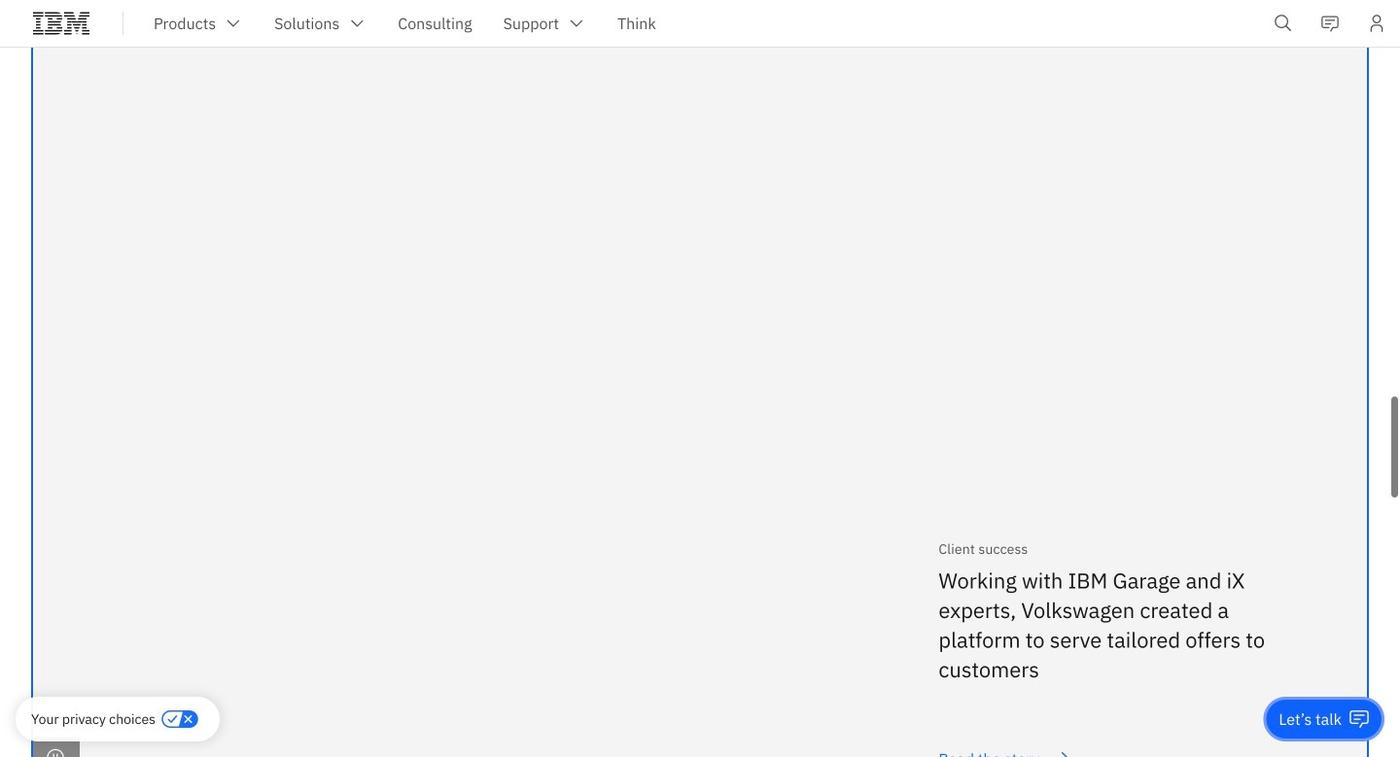 Task type: locate. For each thing, give the bounding box(es) containing it.
let's talk element
[[1280, 709, 1343, 731]]

your privacy choices element
[[31, 709, 156, 731]]



